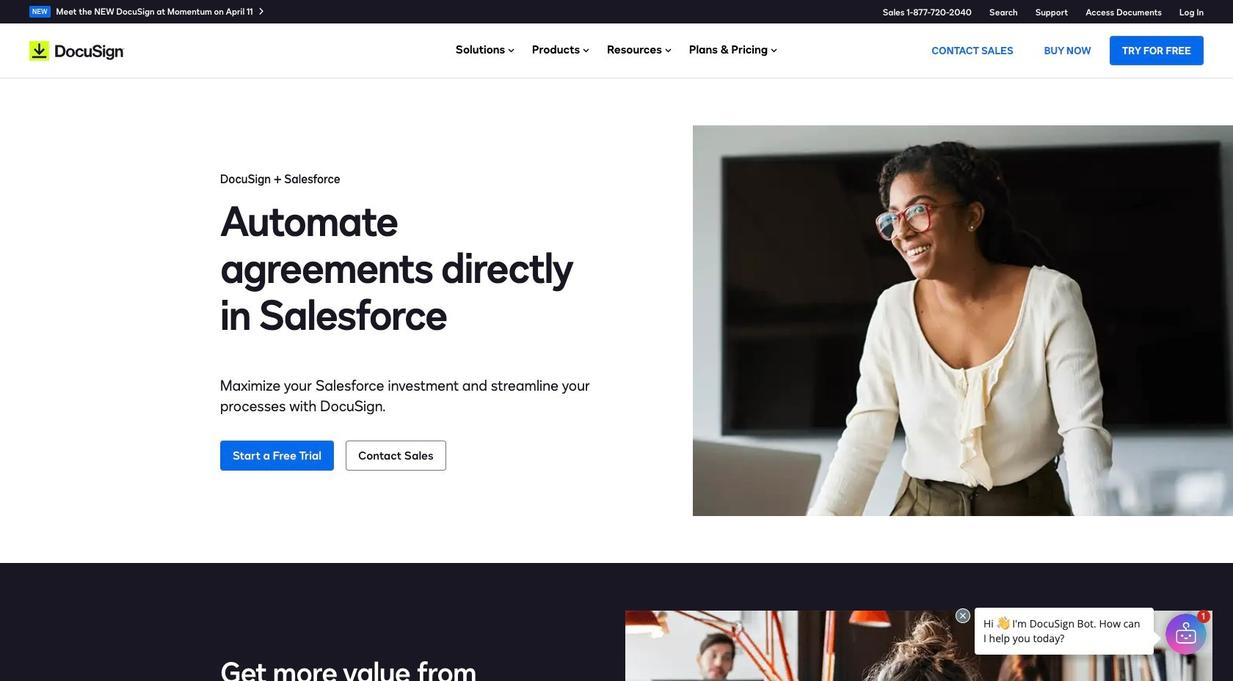 Task type: describe. For each thing, give the bounding box(es) containing it.
salesforce and docusign integration image
[[625, 611, 1213, 682]]

resource navigation element
[[0, 0, 1233, 23]]



Task type: locate. For each thing, give the bounding box(es) containing it.
a businesswoman using glasses and smiling during a work presentation image
[[693, 126, 1233, 517]]



Task type: vqa. For each thing, say whether or not it's contained in the screenshot.
The Salesforce Logo
no



